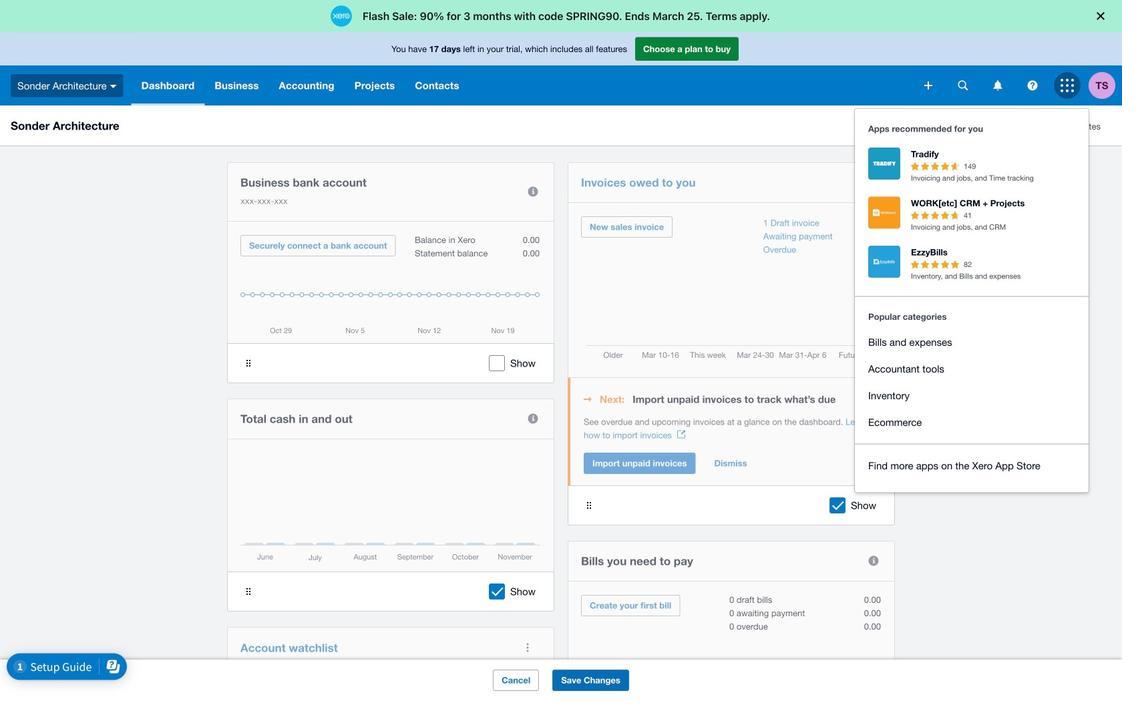 Task type: describe. For each thing, give the bounding box(es) containing it.
opens in a new tab image
[[678, 431, 686, 439]]

panel body document
[[584, 416, 882, 443]]

popular categories element
[[856, 305, 1090, 436]]

0 horizontal spatial svg image
[[110, 85, 117, 88]]



Task type: locate. For each thing, give the bounding box(es) containing it.
group
[[856, 109, 1090, 493]]

1 horizontal spatial svg image
[[1028, 81, 1038, 91]]

banner
[[0, 32, 1123, 493]]

app recommendations element
[[856, 141, 1090, 361]]

dialog
[[0, 0, 1123, 32]]

svg image
[[1028, 81, 1038, 91], [110, 85, 117, 88]]

svg image
[[1062, 79, 1075, 92], [959, 81, 969, 91], [994, 81, 1003, 91], [925, 82, 933, 90]]



Task type: vqa. For each thing, say whether or not it's contained in the screenshot.
Banner
yes



